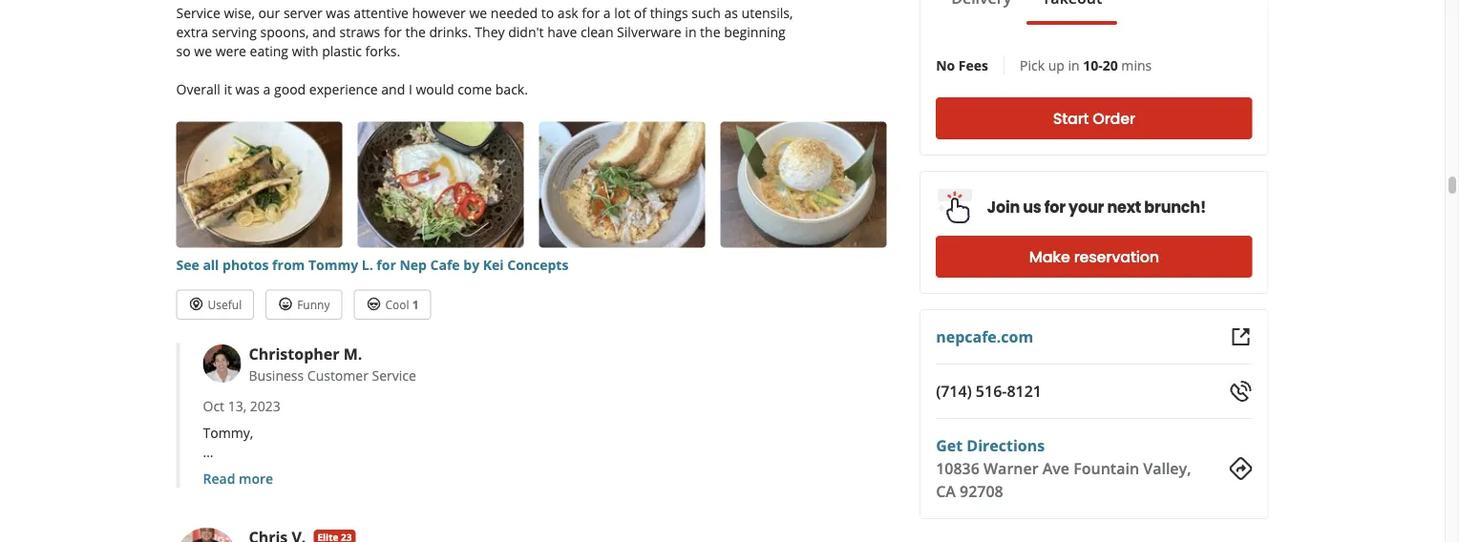 Task type: describe. For each thing, give the bounding box(es) containing it.
extra
[[176, 23, 208, 41]]

tongue
[[322, 481, 366, 499]]

smoother
[[732, 519, 793, 537]]

and down efforts
[[662, 538, 686, 542]]

up
[[1048, 56, 1065, 74]]

0 vertical spatial we
[[469, 4, 487, 22]]

in inside service wise, our server was attentive however we needed to ask for a lot of things such as utensils, extra serving spoons, and straws for the drinks. they didn't have clean silverware in the beginning so we were eating with plastic forks.
[[685, 23, 697, 41]]

service inside service wise, our server was attentive however we needed to ask for a lot of things such as utensils, extra serving spoons, and straws for the drinks. they didn't have clean silverware in the beginning so we were eating with plastic forks.
[[176, 4, 220, 22]]

your
[[758, 481, 787, 499]]

silverware
[[384, 519, 447, 537]]

16 useful v2 image
[[189, 297, 204, 312]]

chao
[[486, 481, 516, 499]]

christopher m. business customer service
[[249, 344, 416, 384]]

valley,
[[1143, 458, 1191, 479]]

brunch!
[[1144, 197, 1206, 218]]

into
[[562, 500, 587, 518]]

&
[[250, 500, 260, 518]]

didn't
[[508, 23, 544, 41]]

dining
[[796, 519, 835, 537]]

cool
[[385, 297, 409, 312]]

of inside thank you for sharing your experience at nếp. we're pleased to hear that you enjoyed several of our dishes, especially the beef tongue fried rice, banh mi chao filet mignon, and bone marrow pasta. your feedback about the uni & crab toast is invaluable, and we'll definitely look into refining that dish further. we apologize for the inconvenience regarding the silverware and service, and we'll make efforts to ensure smoother dining experiences in the future. we truly appreciate your insights and patience, and we look forward to welco
[[791, 462, 803, 480]]

make reservation
[[1029, 246, 1159, 268]]

the down the about
[[859, 500, 879, 518]]

further.
[[700, 500, 747, 518]]

get
[[936, 436, 963, 456]]

apologize
[[774, 500, 834, 518]]

no fees
[[936, 56, 989, 74]]

things
[[650, 4, 688, 22]]

back.
[[495, 80, 528, 98]]

pick
[[1020, 56, 1045, 74]]

more
[[239, 469, 273, 487]]

2 horizontal spatial your
[[1069, 197, 1104, 218]]

ensure
[[685, 519, 729, 537]]

thank
[[203, 462, 241, 480]]

invaluable,
[[342, 500, 409, 518]]

92708
[[960, 481, 1003, 502]]

oct
[[203, 397, 224, 415]]

ave
[[1043, 458, 1070, 479]]

for down the about
[[837, 500, 855, 518]]

1 horizontal spatial we'll
[[555, 519, 583, 537]]

to inside service wise, our server was attentive however we needed to ask for a lot of things such as utensils, extra serving spoons, and straws for the drinks. they didn't have clean silverware in the beginning so we were eating with plastic forks.
[[541, 4, 554, 22]]

they
[[475, 23, 505, 41]]

and inside service wise, our server was attentive however we needed to ask for a lot of things such as utensils, extra serving spoons, and straws for the drinks. they didn't have clean silverware in the beginning so we were eating with plastic forks.
[[312, 23, 336, 41]]

tommy,
[[203, 423, 253, 442]]

eating
[[250, 42, 288, 60]]

directions
[[967, 436, 1045, 456]]

1 horizontal spatial look
[[710, 538, 737, 542]]

were
[[216, 42, 246, 60]]

the down invaluable,
[[360, 519, 380, 537]]

0 vertical spatial that
[[635, 462, 660, 480]]

in inside thank you for sharing your experience at nếp. we're pleased to hear that you enjoyed several of our dishes, especially the beef tongue fried rice, banh mi chao filet mignon, and bone marrow pasta. your feedback about the uni & crab toast is invaluable, and we'll definitely look into refining that dish further. we apologize for the inconvenience regarding the silverware and service, and we'll make efforts to ensure smoother dining experiences in the future. we truly appreciate your insights and patience, and we look forward to welco
[[281, 538, 293, 542]]

hear
[[603, 462, 631, 480]]

spoons,
[[260, 23, 309, 41]]

banh
[[431, 481, 463, 499]]

rice,
[[402, 481, 428, 499]]

refining
[[590, 500, 638, 518]]

clean
[[581, 23, 614, 41]]

us
[[1023, 197, 1041, 218]]

useful button
[[176, 290, 254, 320]]

1 vertical spatial we
[[366, 538, 386, 542]]

overall
[[176, 80, 220, 98]]

1 horizontal spatial we
[[751, 500, 771, 518]]

24 phone v2 image
[[1230, 380, 1253, 403]]

start
[[1053, 108, 1089, 129]]

sharing
[[293, 462, 339, 480]]

oct 13, 2023
[[203, 397, 281, 415]]

no
[[936, 56, 955, 74]]

feedback
[[790, 481, 847, 499]]

nếp.
[[462, 462, 492, 480]]

16 cool v2 image
[[366, 297, 382, 312]]

and up appreciate
[[451, 519, 475, 537]]

the left 'uni'
[[203, 500, 223, 518]]

and up refining
[[601, 481, 625, 499]]

filet
[[520, 481, 543, 499]]

2 you from the left
[[663, 462, 686, 480]]

for right 'l.' at the left of the page
[[377, 256, 396, 274]]

get directions 10836 warner ave fountain valley, ca 92708
[[936, 436, 1191, 502]]

insights
[[523, 538, 571, 542]]

nep
[[400, 256, 427, 274]]

drinks.
[[429, 23, 471, 41]]

we're
[[495, 462, 531, 480]]

beef
[[291, 481, 318, 499]]

marrow
[[664, 481, 713, 499]]

christopher
[[249, 344, 340, 364]]

especially
[[203, 481, 263, 499]]

definitely
[[471, 500, 529, 518]]

to left hear on the left bottom of the page
[[586, 462, 599, 480]]

toast
[[294, 500, 326, 518]]

photos
[[223, 256, 269, 274]]

about
[[851, 481, 887, 499]]

regarding
[[296, 519, 356, 537]]

concepts
[[507, 256, 569, 274]]

ask
[[558, 4, 578, 22]]



Task type: vqa. For each thing, say whether or not it's contained in the screenshot.
Blackburn Chimney Photo from the business owner
no



Task type: locate. For each thing, give the bounding box(es) containing it.
516-
[[976, 381, 1007, 402]]

see all photos from tommy l. for nep cafe by kei concepts
[[176, 256, 569, 274]]

takeout tab panel
[[936, 25, 1118, 32]]

10836
[[936, 458, 980, 479]]

forks.
[[365, 42, 400, 60]]

1 vertical spatial we
[[194, 42, 212, 60]]

to left ask
[[541, 4, 554, 22]]

nepcafe.com link
[[936, 327, 1034, 347]]

is
[[329, 500, 339, 518]]

pleased
[[534, 462, 583, 480]]

0 horizontal spatial we
[[366, 538, 386, 542]]

we up "they"
[[469, 4, 487, 22]]

1 horizontal spatial of
[[791, 462, 803, 480]]

lot
[[614, 4, 631, 22]]

was right 'it'
[[236, 80, 260, 98]]

0 horizontal spatial we'll
[[440, 500, 468, 518]]

future.
[[320, 538, 363, 542]]

business
[[249, 366, 304, 384]]

of up feedback
[[791, 462, 803, 480]]

our inside thank you for sharing your experience at nếp. we're pleased to hear that you enjoyed several of our dishes, especially the beef tongue fried rice, banh mi chao filet mignon, and bone marrow pasta. your feedback about the uni & crab toast is invaluable, and we'll definitely look into refining that dish further. we apologize for the inconvenience regarding the silverware and service, and we'll make efforts to ensure smoother dining experiences in the future. we truly appreciate your insights and patience, and we look forward to welco
[[807, 462, 829, 480]]

ca
[[936, 481, 956, 502]]

make reservation link
[[936, 236, 1253, 278]]

so
[[176, 42, 191, 60]]

0 horizontal spatial service
[[176, 4, 220, 22]]

0 horizontal spatial look
[[532, 500, 559, 518]]

the down "however"
[[405, 23, 426, 41]]

0 vertical spatial of
[[634, 4, 647, 22]]

experience inside thank you for sharing your experience at nếp. we're pleased to hear that you enjoyed several of our dishes, especially the beef tongue fried rice, banh mi chao filet mignon, and bone marrow pasta. your feedback about the uni & crab toast is invaluable, and we'll definitely look into refining that dish further. we apologize for the inconvenience regarding the silverware and service, and we'll make efforts to ensure smoother dining experiences in the future. we truly appreciate your insights and patience, and we look forward to welco
[[375, 462, 443, 480]]

10-
[[1083, 56, 1103, 74]]

1 horizontal spatial you
[[663, 462, 686, 480]]

we right so
[[194, 42, 212, 60]]

cafe
[[430, 256, 460, 274]]

of inside service wise, our server was attentive however we needed to ask for a lot of things such as utensils, extra serving spoons, and straws for the drinks. they didn't have clean silverware in the beginning so we were eating with plastic forks.
[[634, 4, 647, 22]]

a inside service wise, our server was attentive however we needed to ask for a lot of things such as utensils, extra serving spoons, and straws for the drinks. they didn't have clean silverware in the beginning so we were eating with plastic forks.
[[603, 4, 611, 22]]

crab
[[263, 500, 291, 518]]

24 external link v2 image
[[1230, 326, 1253, 349]]

we up smoother
[[751, 500, 771, 518]]

order
[[1093, 108, 1135, 129]]

beginning
[[724, 23, 786, 41]]

your down service,
[[491, 538, 520, 542]]

start order
[[1053, 108, 1135, 129]]

nepcafe.com
[[936, 327, 1034, 347]]

however
[[412, 4, 466, 22]]

1 vertical spatial your
[[343, 462, 371, 480]]

1 vertical spatial we'll
[[555, 519, 583, 537]]

server
[[284, 4, 323, 22]]

fountain
[[1074, 458, 1139, 479]]

service,
[[478, 519, 525, 537]]

for up forks.
[[384, 23, 402, 41]]

0 horizontal spatial our
[[258, 4, 280, 22]]

you
[[245, 462, 268, 480], [663, 462, 686, 480]]

1 horizontal spatial your
[[491, 538, 520, 542]]

mins
[[1122, 56, 1152, 74]]

we left truly
[[366, 538, 386, 542]]

of right lot
[[634, 4, 647, 22]]

look down filet
[[532, 500, 559, 518]]

1 vertical spatial experience
[[375, 462, 443, 480]]

experience down plastic
[[309, 80, 378, 98]]

cool 1
[[385, 297, 419, 312]]

0 horizontal spatial was
[[236, 80, 260, 98]]

tab list
[[936, 0, 1118, 25]]

1 vertical spatial that
[[642, 500, 667, 518]]

1 vertical spatial was
[[236, 80, 260, 98]]

0 vertical spatial look
[[532, 500, 559, 518]]

we down ensure
[[689, 538, 707, 542]]

at
[[447, 462, 459, 480]]

experience for good
[[309, 80, 378, 98]]

and up insights
[[528, 519, 552, 537]]

1 vertical spatial service
[[372, 366, 416, 384]]

as
[[724, 4, 738, 22]]

2 vertical spatial we
[[689, 538, 707, 542]]

the down such
[[700, 23, 721, 41]]

for right us
[[1045, 197, 1066, 218]]

your up tongue
[[343, 462, 371, 480]]

1 you from the left
[[245, 462, 268, 480]]

experience up rice,
[[375, 462, 443, 480]]

service up the extra
[[176, 4, 220, 22]]

such
[[692, 4, 721, 22]]

0 horizontal spatial you
[[245, 462, 268, 480]]

to down dining
[[794, 538, 806, 542]]

warner
[[984, 458, 1039, 479]]

2 horizontal spatial we
[[689, 538, 707, 542]]

make
[[586, 519, 621, 537]]

0 horizontal spatial your
[[343, 462, 371, 480]]

look down ensure
[[710, 538, 737, 542]]

1 horizontal spatial a
[[603, 4, 611, 22]]

was up straws
[[326, 4, 350, 22]]

to
[[541, 4, 554, 22], [586, 462, 599, 480], [669, 519, 682, 537], [794, 538, 806, 542]]

experience for your
[[375, 462, 443, 480]]

to down dish
[[669, 519, 682, 537]]

several
[[743, 462, 787, 480]]

a left good
[[263, 80, 271, 98]]

inconvenience
[[203, 519, 293, 537]]

our inside service wise, our server was attentive however we needed to ask for a lot of things such as utensils, extra serving spoons, and straws for the drinks. they didn't have clean silverware in the beginning so we were eating with plastic forks.
[[258, 4, 280, 22]]

we'll down into
[[555, 519, 583, 537]]

(714)
[[936, 381, 972, 402]]

straws
[[340, 23, 380, 41]]

plastic
[[322, 42, 362, 60]]

dish
[[670, 500, 696, 518]]

1 horizontal spatial service
[[372, 366, 416, 384]]

our up the spoons,
[[258, 4, 280, 22]]

1 horizontal spatial was
[[326, 4, 350, 22]]

mi
[[467, 481, 483, 499]]

wise,
[[224, 4, 255, 22]]

see
[[176, 256, 199, 274]]

1 vertical spatial of
[[791, 462, 803, 480]]

1 horizontal spatial we
[[469, 4, 487, 22]]

0 vertical spatial we
[[751, 500, 771, 518]]

look
[[532, 500, 559, 518], [710, 538, 737, 542]]

thank you for sharing your experience at nếp. we're pleased to hear that you enjoyed several of our dishes, especially the beef tongue fried rice, banh mi chao filet mignon, and bone marrow pasta. your feedback about the uni & crab toast is invaluable, and we'll definitely look into refining that dish further. we apologize for the inconvenience regarding the silverware and service, and we'll make efforts to ensure smoother dining experiences in the future. we truly appreciate your insights and patience, and we look forward to welco
[[203, 462, 887, 542]]

get directions link
[[936, 436, 1045, 456]]

service wise, our server was attentive however we needed to ask for a lot of things such as utensils, extra serving spoons, and straws for the drinks. they didn't have clean silverware in the beginning so we were eating with plastic forks.
[[176, 4, 793, 60]]

the down regarding
[[296, 538, 317, 542]]

1 vertical spatial look
[[710, 538, 737, 542]]

a left lot
[[603, 4, 611, 22]]

and up plastic
[[312, 23, 336, 41]]

0 vertical spatial in
[[685, 23, 697, 41]]

tommy
[[308, 256, 358, 274]]

1 horizontal spatial in
[[685, 23, 697, 41]]

0 vertical spatial service
[[176, 4, 220, 22]]

your left next at the right
[[1069, 197, 1104, 218]]

the
[[405, 23, 426, 41], [700, 23, 721, 41], [267, 481, 287, 499], [203, 500, 223, 518], [859, 500, 879, 518], [360, 519, 380, 537], [296, 538, 317, 542]]

for left "sharing"
[[271, 462, 289, 480]]

1 vertical spatial a
[[263, 80, 271, 98]]

all
[[203, 256, 219, 274]]

and down make
[[574, 538, 598, 542]]

13,
[[228, 397, 246, 415]]

you up especially
[[245, 462, 268, 480]]

read
[[203, 469, 235, 487]]

funny
[[297, 297, 330, 312]]

useful
[[208, 297, 242, 312]]

for up clean
[[582, 4, 600, 22]]

next
[[1107, 197, 1141, 218]]

0 vertical spatial experience
[[309, 80, 378, 98]]

2 vertical spatial your
[[491, 538, 520, 542]]

patience,
[[602, 538, 658, 542]]

good
[[274, 80, 306, 98]]

and left i
[[381, 80, 405, 98]]

forward
[[741, 538, 790, 542]]

enjoyed
[[690, 462, 739, 480]]

in down crab
[[281, 538, 293, 542]]

read more
[[203, 469, 273, 487]]

was inside service wise, our server was attentive however we needed to ask for a lot of things such as utensils, extra serving spoons, and straws for the drinks. they didn't have clean silverware in the beginning so we were eating with plastic forks.
[[326, 4, 350, 22]]

in right up
[[1068, 56, 1080, 74]]

service
[[176, 4, 220, 22], [372, 366, 416, 384]]

we'll down banh
[[440, 500, 468, 518]]

that up bone in the left of the page
[[635, 462, 660, 480]]

0 vertical spatial we'll
[[440, 500, 468, 518]]

0 vertical spatial your
[[1069, 197, 1104, 218]]

0 horizontal spatial we
[[194, 42, 212, 60]]

16 funny v2 image
[[278, 297, 293, 312]]

and up silverware
[[413, 500, 437, 518]]

2 vertical spatial in
[[281, 538, 293, 542]]

by
[[463, 256, 480, 274]]

we inside thank you for sharing your experience at nếp. we're pleased to hear that you enjoyed several of our dishes, especially the beef tongue fried rice, banh mi chao filet mignon, and bone marrow pasta. your feedback about the uni & crab toast is invaluable, and we'll definitely look into refining that dish further. we apologize for the inconvenience regarding the silverware and service, and we'll make efforts to ensure smoother dining experiences in the future. we truly appreciate your insights and patience, and we look forward to welco
[[689, 538, 707, 542]]

mignon,
[[547, 481, 598, 499]]

efforts
[[624, 519, 666, 537]]

0 horizontal spatial a
[[263, 80, 271, 98]]

and
[[312, 23, 336, 41], [381, 80, 405, 98], [601, 481, 625, 499], [413, 500, 437, 518], [451, 519, 475, 537], [528, 519, 552, 537], [574, 538, 598, 542], [662, 538, 686, 542]]

come
[[458, 80, 492, 98]]

pasta.
[[717, 481, 754, 499]]

that up efforts
[[642, 500, 667, 518]]

m.
[[344, 344, 362, 364]]

0 vertical spatial a
[[603, 4, 611, 22]]

1 vertical spatial in
[[1068, 56, 1080, 74]]

customer
[[307, 366, 369, 384]]

the up crab
[[267, 481, 287, 499]]

1 vertical spatial our
[[807, 462, 829, 480]]

0 vertical spatial our
[[258, 4, 280, 22]]

in down such
[[685, 23, 697, 41]]

0 horizontal spatial in
[[281, 538, 293, 542]]

our up feedback
[[807, 462, 829, 480]]

0 horizontal spatial of
[[634, 4, 647, 22]]

1 horizontal spatial our
[[807, 462, 829, 480]]

you up marrow
[[663, 462, 686, 480]]

1
[[412, 297, 419, 312]]

our
[[258, 4, 280, 22], [807, 462, 829, 480]]

service right customer
[[372, 366, 416, 384]]

uni
[[227, 500, 247, 518]]

your
[[1069, 197, 1104, 218], [343, 462, 371, 480], [491, 538, 520, 542]]

dishes,
[[832, 462, 875, 480]]

service inside christopher m. business customer service
[[372, 366, 416, 384]]

serving
[[212, 23, 257, 41]]

a
[[603, 4, 611, 22], [263, 80, 271, 98]]

2 horizontal spatial in
[[1068, 56, 1080, 74]]

fees
[[959, 56, 989, 74]]

we
[[751, 500, 771, 518], [366, 538, 386, 542]]

fried
[[369, 481, 398, 499]]

photo of christopher m. image
[[203, 345, 241, 383]]

24 directions v2 image
[[1230, 457, 1253, 480]]

0 vertical spatial was
[[326, 4, 350, 22]]



